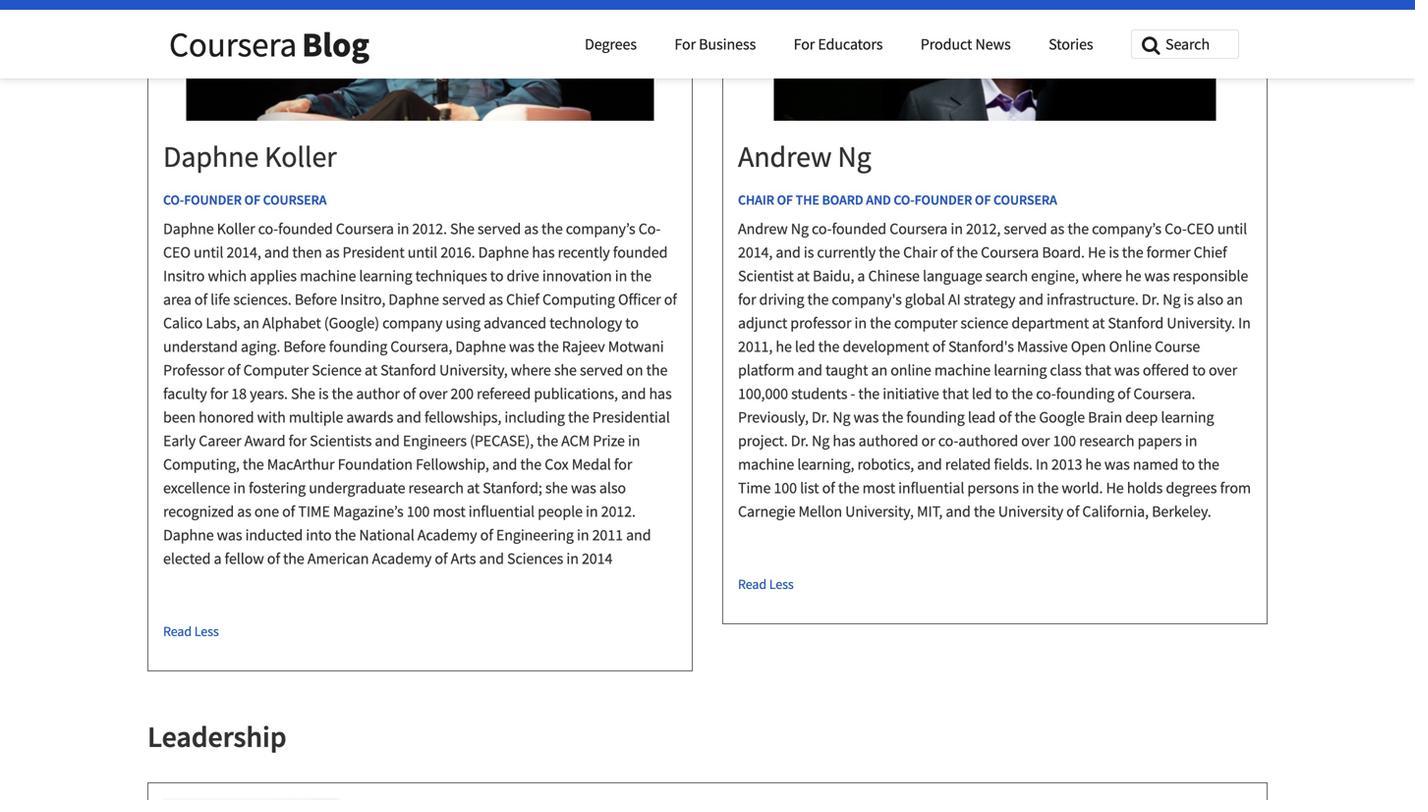 Task type: locate. For each thing, give the bounding box(es) containing it.
until left the 2016.
[[408, 243, 437, 263]]

koller for daphne koller co-founded coursera in 2012. she served as the company's co- ceo until 2014, and then as president until 2016. daphne has recently founded insitro which applies machine learning techniques to drive innovation in the area of life sciences. before insitro, daphne served as chief computing officer of calico labs, an alphabet (google) company using advanced technology to understand aging. before founding coursera, daphne was the rajeev motwani professor of computer science at stanford university, where she served on the faculty for 18 years. she is the author of over 200 refereed publications, and has been honored with multiple awards and fellowships, including the presidential early career award for scientists and engineers (pecase), the acm prize in computing, the macarthur foundation fellowship, and the cox medal for excellence in fostering undergraduate research at stanford; she was also recognized as one of time magazine's 100 most influential people in 2012. daphne was inducted into the national academy of engineering in 2011 and elected a fellow of the american academy of arts and sciences in 2014
[[217, 219, 255, 239]]

co-
[[163, 191, 184, 209], [894, 191, 915, 209], [638, 219, 661, 239], [1165, 219, 1187, 239]]

koller
[[264, 138, 337, 175], [217, 219, 255, 239]]

for down prize
[[614, 455, 632, 475]]

academy up arts
[[417, 526, 477, 546]]

served inside andrew ng co-founded coursera in 2012, served as the company's co-ceo until 2014, and is currently the chair of the coursera board. he is the former chief scientist at baidu, a chinese language search engine, where he was responsible for driving the company's global ai strategy and infrastructure. dr. ng is also an adjunct professor in the computer science department at stanford university. in 2011, he led the development of stanford's massive open online course platform and taught an online machine learning class that was offered to over 100,000 students - the initiative that led to the co-founding of coursera. previously, dr. ng was the founding lead of the google brain deep learning project. dr. ng has authored or co-authored over 100 research papers in machine learning, robotics, and related fields. in 2013 he was named to the time 100 list of the most influential persons in the world. he holds degrees from carnegie mellon university, mit, and the university of california, berkeley.
[[1004, 219, 1047, 239]]

0 vertical spatial she
[[554, 361, 577, 381]]

0 horizontal spatial a
[[214, 550, 222, 569]]

fields.
[[994, 455, 1033, 475]]

the up university
[[1037, 479, 1059, 498]]

0 horizontal spatial read less link
[[163, 622, 677, 642]]

1 horizontal spatial ceo
[[1187, 219, 1214, 239]]

0 horizontal spatial 2012.
[[412, 219, 447, 239]]

for left business
[[675, 34, 696, 54]]

computing
[[542, 290, 615, 310]]

of down computer on the top right of page
[[932, 337, 945, 357]]

ceo
[[1187, 219, 1214, 239], [163, 243, 191, 263]]

1 horizontal spatial most
[[862, 479, 895, 498]]

the left "google"
[[1015, 408, 1036, 428]]

was up 'fellow' at the bottom left of the page
[[217, 526, 242, 546]]

for for for educators
[[794, 34, 815, 54]]

0 vertical spatial also
[[1197, 290, 1224, 310]]

1 company's from the left
[[566, 219, 635, 239]]

0 vertical spatial before
[[295, 290, 337, 310]]

he up california, on the bottom right
[[1106, 479, 1124, 498]]

0 vertical spatial stanford
[[1108, 314, 1164, 333]]

koller down the "co-founder of coursera"
[[217, 219, 255, 239]]

machine inside daphne koller co-founded coursera in 2012. she served as the company's co- ceo until 2014, and then as president until 2016. daphne has recently founded insitro which applies machine learning techniques to drive innovation in the area of life sciences. before insitro, daphne served as chief computing officer of calico labs, an alphabet (google) company using advanced technology to understand aging. before founding coursera, daphne was the rajeev motwani professor of computer science at stanford university, where she served on the faculty for 18 years. she is the author of over 200 refereed publications, and has been honored with multiple awards and fellowships, including the presidential early career award for scientists and engineers (pecase), the acm prize in computing, the macarthur foundation fellowship, and the cox medal for excellence in fostering undergraduate research at stanford; she was also recognized as one of time magazine's 100 most influential people in 2012. daphne was inducted into the national academy of engineering in 2011 and elected a fellow of the american academy of arts and sciences in 2014
[[300, 267, 356, 286]]

in left "2014"
[[566, 550, 579, 569]]

2 horizontal spatial learning
[[1161, 408, 1214, 428]]

search
[[985, 267, 1028, 286]]

2012. up 2011
[[601, 502, 636, 522]]

1 horizontal spatial read less
[[738, 576, 794, 594]]

daphne up drive
[[478, 243, 529, 263]]

people
[[538, 502, 583, 522]]

she up publications,
[[554, 361, 577, 381]]

of down andrew ng
[[777, 191, 793, 209]]

andrew up scientist
[[738, 219, 788, 239]]

less for andrew ng
[[769, 576, 794, 594]]

1 horizontal spatial university,
[[845, 502, 914, 522]]

computing,
[[163, 455, 240, 475]]

until up which
[[194, 243, 223, 263]]

read less down carnegie
[[738, 576, 794, 594]]

chair up chinese at the top right of the page
[[903, 243, 937, 263]]

product news
[[921, 34, 1011, 54]]

None text field
[[1131, 29, 1239, 59]]

she up multiple
[[291, 384, 315, 404]]

degrees
[[585, 34, 637, 54]]

andrew for andrew ng co-founded coursera in 2012, served as the company's co-ceo until 2014, and is currently the chair of the coursera board. he is the former chief scientist at baidu, a chinese language search engine, where he was responsible for driving the company's global ai strategy and infrastructure. dr. ng is also an adjunct professor in the computer science department at stanford university. in 2011, he led the development of stanford's massive open online course platform and taught an online machine learning class that was offered to over 100,000 students - the initiative that led to the co-founding of coursera. previously, dr. ng was the founding lead of the google brain deep learning project. dr. ng has authored or co-authored over 100 research papers in machine learning, robotics, and related fields. in 2013 he was named to the time 100 list of the most influential persons in the world. he holds degrees from carnegie mellon university, mit, and the university of california, berkeley.
[[738, 219, 788, 239]]

led down the professor
[[795, 337, 815, 357]]

0 vertical spatial university,
[[439, 361, 508, 381]]

founded inside andrew ng co-founded coursera in 2012, served as the company's co-ceo until 2014, and is currently the chair of the coursera board. he is the former chief scientist at baidu, a chinese language search engine, where he was responsible for driving the company's global ai strategy and infrastructure. dr. ng is also an adjunct professor in the computer science department at stanford university. in 2011, he led the development of stanford's massive open online course platform and taught an online machine learning class that was offered to over 100,000 students - the initiative that led to the co-founding of coursera. previously, dr. ng was the founding lead of the google brain deep learning project. dr. ng has authored or co-authored over 100 research papers in machine learning, robotics, and related fields. in 2013 he was named to the time 100 list of the most influential persons in the world. he holds degrees from carnegie mellon university, mit, and the university of california, berkeley.
[[832, 219, 887, 239]]

global
[[905, 290, 945, 310]]

then
[[292, 243, 322, 263]]

stanford inside andrew ng co-founded coursera in 2012, served as the company's co-ceo until 2014, and is currently the chair of the coursera board. he is the former chief scientist at baidu, a chinese language search engine, where he was responsible for driving the company's global ai strategy and infrastructure. dr. ng is also an adjunct professor in the computer science department at stanford university. in 2011, he led the development of stanford's massive open online course platform and taught an online machine learning class that was offered to over 100,000 students - the initiative that led to the co-founding of coursera. previously, dr. ng was the founding lead of the google brain deep learning project. dr. ng has authored or co-authored over 100 research papers in machine learning, robotics, and related fields. in 2013 he was named to the time 100 list of the most influential persons in the world. he holds degrees from carnegie mellon university, mit, and the university of california, berkeley.
[[1108, 314, 1164, 333]]

read for daphne koller
[[163, 623, 192, 641]]

0 vertical spatial that
[[1085, 361, 1111, 381]]

less down carnegie
[[769, 576, 794, 594]]

previously,
[[738, 408, 809, 428]]

he
[[1125, 267, 1141, 286], [776, 337, 792, 357], [1085, 455, 1101, 475]]

founded up then at the left top of page
[[278, 219, 333, 239]]

1 vertical spatial she
[[291, 384, 315, 404]]

authored down lead
[[958, 432, 1018, 451]]

a up company's at the top right
[[857, 267, 865, 286]]

he up world.
[[1085, 455, 1101, 475]]

currently
[[817, 243, 876, 263]]

the up degrees
[[1198, 455, 1219, 475]]

1 vertical spatial an
[[243, 314, 259, 333]]

1 2014, from the left
[[226, 243, 261, 263]]

0 vertical spatial 100
[[1053, 432, 1076, 451]]

science
[[312, 361, 362, 381]]

2 horizontal spatial until
[[1217, 219, 1247, 239]]

for left 18
[[210, 384, 228, 404]]

1 horizontal spatial also
[[1197, 290, 1224, 310]]

stories link
[[1049, 34, 1093, 54]]

fellowships,
[[424, 408, 501, 428]]

daphne up company
[[388, 290, 439, 310]]

taught
[[825, 361, 868, 381]]

research down brain at the bottom right of the page
[[1079, 432, 1135, 451]]

0 vertical spatial she
[[450, 219, 474, 239]]

the right -
[[858, 384, 880, 404]]

0 horizontal spatial over
[[419, 384, 447, 404]]

1 horizontal spatial chief
[[1194, 243, 1227, 263]]

holds
[[1127, 479, 1163, 498]]

until up responsible
[[1217, 219, 1247, 239]]

research down fellowship,
[[408, 479, 464, 498]]

1 vertical spatial chief
[[506, 290, 539, 310]]

was
[[1144, 267, 1170, 286], [509, 337, 534, 357], [1114, 361, 1140, 381], [853, 408, 879, 428], [1105, 455, 1130, 475], [571, 479, 596, 498], [217, 526, 242, 546]]

time
[[298, 502, 330, 522]]

authored
[[859, 432, 918, 451], [958, 432, 1018, 451]]

to
[[490, 267, 504, 286], [625, 314, 639, 333], [1192, 361, 1206, 381], [995, 384, 1009, 404], [1182, 455, 1195, 475]]

1 horizontal spatial dr.
[[812, 408, 830, 428]]

1 horizontal spatial has
[[649, 384, 672, 404]]

1 vertical spatial read less link
[[163, 622, 677, 642]]

until inside andrew ng co-founded coursera in 2012, served as the company's co-ceo until 2014, and is currently the chair of the coursera board. he is the former chief scientist at baidu, a chinese language search engine, where he was responsible for driving the company's global ai strategy and infrastructure. dr. ng is also an adjunct professor in the computer science department at stanford university. in 2011, he led the development of stanford's massive open online course platform and taught an online machine learning class that was offered to over 100,000 students - the initiative that led to the co-founding of coursera. previously, dr. ng was the founding lead of the google brain deep learning project. dr. ng has authored or co-authored over 100 research papers in machine learning, robotics, and related fields. in 2013 he was named to the time 100 list of the most influential persons in the world. he holds degrees from carnegie mellon university, mit, and the university of california, berkeley.
[[1217, 219, 1247, 239]]

1 vertical spatial machine
[[934, 361, 991, 381]]

1 horizontal spatial that
[[1085, 361, 1111, 381]]

0 horizontal spatial also
[[599, 479, 626, 498]]

2 vertical spatial has
[[833, 432, 855, 451]]

served
[[478, 219, 521, 239], [1004, 219, 1047, 239], [442, 290, 486, 310], [580, 361, 623, 381]]

related
[[945, 455, 991, 475]]

1 vertical spatial he
[[1106, 479, 1124, 498]]

also down medal
[[599, 479, 626, 498]]

the down persons
[[974, 502, 995, 522]]

has up presidential
[[649, 384, 672, 404]]

he
[[1088, 243, 1106, 263], [1106, 479, 1124, 498]]

university, down robotics,
[[845, 502, 914, 522]]

1 horizontal spatial 2014,
[[738, 243, 773, 263]]

0 vertical spatial 2012.
[[412, 219, 447, 239]]

2 for from the left
[[794, 34, 815, 54]]

ai
[[948, 290, 961, 310]]

0 horizontal spatial chief
[[506, 290, 539, 310]]

stories
[[1049, 34, 1093, 54]]

0 horizontal spatial led
[[795, 337, 815, 357]]

0 horizontal spatial for
[[675, 34, 696, 54]]

andrew up board
[[738, 138, 832, 175]]

elected
[[163, 550, 211, 569]]

1 vertical spatial led
[[972, 384, 992, 404]]

stanford's
[[948, 337, 1014, 357]]

andrew for andrew ng
[[738, 138, 832, 175]]

1 vertical spatial read
[[163, 623, 192, 641]]

berkeley.
[[1152, 502, 1211, 522]]

0 horizontal spatial founded
[[278, 219, 333, 239]]

ceo inside daphne koller co-founded coursera in 2012. she served as the company's co- ceo until 2014, and then as president until 2016. daphne has recently founded insitro which applies machine learning techniques to drive innovation in the area of life sciences. before insitro, daphne served as chief computing officer of calico labs, an alphabet (google) company using advanced technology to understand aging. before founding coursera, daphne was the rajeev motwani professor of computer science at stanford university, where she served on the faculty for 18 years. she is the author of over 200 refereed publications, and has been honored with multiple awards and fellowships, including the presidential early career award for scientists and engineers (pecase), the acm prize in computing, the macarthur foundation fellowship, and the cox medal for excellence in fostering undergraduate research at stanford; she was also recognized as one of time magazine's 100 most influential people in 2012. daphne was inducted into the national academy of engineering in 2011 and elected a fellow of the american academy of arts and sciences in 2014
[[163, 243, 191, 263]]

co- up 'insitro'
[[163, 191, 184, 209]]

1 horizontal spatial an
[[871, 361, 888, 381]]

ceo up former at the top of page
[[1187, 219, 1214, 239]]

founding up or
[[906, 408, 965, 428]]

2 andrew from the top
[[738, 219, 788, 239]]

chief down drive
[[506, 290, 539, 310]]

ng down -
[[833, 408, 850, 428]]

2 horizontal spatial founded
[[832, 219, 887, 239]]

1 for from the left
[[675, 34, 696, 54]]

100,000
[[738, 384, 788, 404]]

has
[[532, 243, 555, 263], [649, 384, 672, 404], [833, 432, 855, 451]]

prize
[[593, 432, 625, 451]]

for
[[675, 34, 696, 54], [794, 34, 815, 54]]

at down fellowship,
[[467, 479, 480, 498]]

0 horizontal spatial until
[[194, 243, 223, 263]]

1 horizontal spatial in
[[1238, 314, 1251, 333]]

0 horizontal spatial an
[[243, 314, 259, 333]]

1 vertical spatial ceo
[[163, 243, 191, 263]]

stanford up online
[[1108, 314, 1164, 333]]

read less link for ng
[[738, 575, 1252, 595]]

from
[[1220, 479, 1251, 498]]

the up chinese at the top right of the page
[[879, 243, 900, 263]]

read down elected
[[163, 623, 192, 641]]

0 horizontal spatial authored
[[859, 432, 918, 451]]

2 horizontal spatial machine
[[934, 361, 991, 381]]

university, inside daphne koller co-founded coursera in 2012. she served as the company's co- ceo until 2014, and then as president until 2016. daphne has recently founded insitro which applies machine learning techniques to drive innovation in the area of life sciences. before insitro, daphne served as chief computing officer of calico labs, an alphabet (google) company using advanced technology to understand aging. before founding coursera, daphne was the rajeev motwani professor of computer science at stanford university, where she served on the faculty for 18 years. she is the author of over 200 refereed publications, and has been honored with multiple awards and fellowships, including the presidential early career award for scientists and engineers (pecase), the acm prize in computing, the macarthur foundation fellowship, and the cox medal for excellence in fostering undergraduate research at stanford; she was also recognized as one of time magazine's 100 most influential people in 2012. daphne was inducted into the national academy of engineering in 2011 and elected a fellow of the american academy of arts and sciences in 2014
[[439, 361, 508, 381]]

1 vertical spatial less
[[194, 623, 219, 641]]

koller inside daphne koller co-founded coursera in 2012. she served as the company's co- ceo until 2014, and then as president until 2016. daphne has recently founded insitro which applies machine learning techniques to drive innovation in the area of life sciences. before insitro, daphne served as chief computing officer of calico labs, an alphabet (google) company using advanced technology to understand aging. before founding coursera, daphne was the rajeev motwani professor of computer science at stanford university, where she served on the faculty for 18 years. she is the author of over 200 refereed publications, and has been honored with multiple awards and fellowships, including the presidential early career award for scientists and engineers (pecase), the acm prize in computing, the macarthur foundation fellowship, and the cox medal for excellence in fostering undergraduate research at stanford; she was also recognized as one of time magazine's 100 most influential people in 2012. daphne was inducted into the national academy of engineering in 2011 and elected a fellow of the american academy of arts and sciences in 2014
[[217, 219, 255, 239]]

1 horizontal spatial he
[[1085, 455, 1101, 475]]

university, inside andrew ng co-founded coursera in 2012, served as the company's co-ceo until 2014, and is currently the chair of the coursera board. he is the former chief scientist at baidu, a chinese language search engine, where he was responsible for driving the company's global ai strategy and infrastructure. dr. ng is also an adjunct professor in the computer science department at stanford university. in 2011, he led the development of stanford's massive open online course platform and taught an online machine learning class that was offered to over 100,000 students - the initiative that led to the co-founding of coursera. previously, dr. ng was the founding lead of the google brain deep learning project. dr. ng has authored or co-authored over 100 research papers in machine learning, robotics, and related fields. in 2013 he was named to the time 100 list of the most influential persons in the world. he holds degrees from carnegie mellon university, mit, and the university of california, berkeley.
[[845, 502, 914, 522]]

chair inside andrew ng co-founded coursera in 2012, served as the company's co-ceo until 2014, and is currently the chair of the coursera board. he is the former chief scientist at baidu, a chinese language search engine, where he was responsible for driving the company's global ai strategy and infrastructure. dr. ng is also an adjunct professor in the computer science department at stanford university. in 2011, he led the development of stanford's massive open online course platform and taught an online machine learning class that was offered to over 100,000 students - the initiative that led to the co-founding of coursera. previously, dr. ng was the founding lead of the google brain deep learning project. dr. ng has authored or co-authored over 100 research papers in machine learning, robotics, and related fields. in 2013 he was named to the time 100 list of the most influential persons in the world. he holds degrees from carnegie mellon university, mit, and the university of california, berkeley.
[[903, 243, 937, 263]]

2 2014, from the left
[[738, 243, 773, 263]]

1 horizontal spatial less
[[769, 576, 794, 594]]

less for daphne koller
[[194, 623, 219, 641]]

ceo up 'insitro'
[[163, 243, 191, 263]]

served down rajeev
[[580, 361, 623, 381]]

of up language
[[941, 243, 953, 263]]

an up aging.
[[243, 314, 259, 333]]

0 vertical spatial founding
[[329, 337, 387, 357]]

daphne koller
[[163, 138, 337, 175]]

university.
[[1167, 314, 1235, 333]]

influential inside daphne koller co-founded coursera in 2012. she served as the company's co- ceo until 2014, and then as president until 2016. daphne has recently founded insitro which applies machine learning techniques to drive innovation in the area of life sciences. before insitro, daphne served as chief computing officer of calico labs, an alphabet (google) company using advanced technology to understand aging. before founding coursera, daphne was the rajeev motwani professor of computer science at stanford university, where she served on the faculty for 18 years. she is the author of over 200 refereed publications, and has been honored with multiple awards and fellowships, including the presidential early career award for scientists and engineers (pecase), the acm prize in computing, the macarthur foundation fellowship, and the cox medal for excellence in fostering undergraduate research at stanford; she was also recognized as one of time magazine's 100 most influential people in 2012. daphne was inducted into the national academy of engineering in 2011 and elected a fellow of the american academy of arts and sciences in 2014
[[469, 502, 535, 522]]

california,
[[1082, 502, 1149, 522]]

that
[[1085, 361, 1111, 381], [942, 384, 969, 404]]

1 vertical spatial where
[[511, 361, 551, 381]]

0 horizontal spatial he
[[776, 337, 792, 357]]

in
[[1238, 314, 1251, 333], [1036, 455, 1048, 475]]

an down responsible
[[1227, 290, 1243, 310]]

over inside daphne koller co-founded coursera in 2012. she served as the company's co- ceo until 2014, and then as president until 2016. daphne has recently founded insitro which applies machine learning techniques to drive innovation in the area of life sciences. before insitro, daphne served as chief computing officer of calico labs, an alphabet (google) company using advanced technology to understand aging. before founding coursera, daphne was the rajeev motwani professor of computer science at stanford university, where she served on the faculty for 18 years. she is the author of over 200 refereed publications, and has been honored with multiple awards and fellowships, including the presidential early career award for scientists and engineers (pecase), the acm prize in computing, the macarthur foundation fellowship, and the cox medal for excellence in fostering undergraduate research at stanford; she was also recognized as one of time magazine's 100 most influential people in 2012. daphne was inducted into the national academy of engineering in 2011 and elected a fellow of the american academy of arts and sciences in 2014
[[419, 384, 447, 404]]

1 horizontal spatial stanford
[[1108, 314, 1164, 333]]

also inside andrew ng co-founded coursera in 2012, served as the company's co-ceo until 2014, and is currently the chair of the coursera board. he is the former chief scientist at baidu, a chinese language search engine, where he was responsible for driving the company's global ai strategy and infrastructure. dr. ng is also an adjunct professor in the computer science department at stanford university. in 2011, he led the development of stanford's massive open online course platform and taught an online machine learning class that was offered to over 100,000 students - the initiative that led to the co-founding of coursera. previously, dr. ng was the founding lead of the google brain deep learning project. dr. ng has authored or co-authored over 100 research papers in machine learning, robotics, and related fields. in 2013 he was named to the time 100 list of the most influential persons in the world. he holds degrees from carnegie mellon university, mit, and the university of california, berkeley.
[[1197, 290, 1224, 310]]

1 horizontal spatial koller
[[264, 138, 337, 175]]

at up author at the left of page
[[365, 361, 377, 381]]

for educators
[[794, 34, 883, 54]]

andrew inside andrew ng co-founded coursera in 2012, served as the company's co-ceo until 2014, and is currently the chair of the coursera board. he is the former chief scientist at baidu, a chinese language search engine, where he was responsible for driving the company's global ai strategy and infrastructure. dr. ng is also an adjunct professor in the computer science department at stanford university. in 2011, he led the development of stanford's massive open online course platform and taught an online machine learning class that was offered to over 100,000 students - the initiative that led to the co-founding of coursera. previously, dr. ng was the founding lead of the google brain deep learning project. dr. ng has authored or co-authored over 100 research papers in machine learning, robotics, and related fields. in 2013 he was named to the time 100 list of the most influential persons in the world. he holds degrees from carnegie mellon university, mit, and the university of california, berkeley.
[[738, 219, 788, 239]]

award
[[244, 432, 286, 451]]

0 horizontal spatial has
[[532, 243, 555, 263]]

product news link
[[921, 34, 1011, 54]]

read for andrew ng
[[738, 576, 767, 594]]

2 vertical spatial founding
[[906, 408, 965, 428]]

carnegie
[[738, 502, 795, 522]]

the up officer
[[630, 267, 652, 286]]

2 founder from the left
[[915, 191, 972, 209]]

educators
[[818, 34, 883, 54]]

in right university. on the top of the page
[[1238, 314, 1251, 333]]

in left fostering on the bottom of page
[[233, 479, 246, 498]]

techniques
[[415, 267, 487, 286]]

of up 2012,
[[975, 191, 991, 209]]

1 vertical spatial in
[[1036, 455, 1048, 475]]

where inside daphne koller co-founded coursera in 2012. she served as the company's co- ceo until 2014, and then as president until 2016. daphne has recently founded insitro which applies machine learning techniques to drive innovation in the area of life sciences. before insitro, daphne served as chief computing officer of calico labs, an alphabet (google) company using advanced technology to understand aging. before founding coursera, daphne was the rajeev motwani professor of computer science at stanford university, where she served on the faculty for 18 years. she is the author of over 200 refereed publications, and has been honored with multiple awards and fellowships, including the presidential early career award for scientists and engineers (pecase), the acm prize in computing, the macarthur foundation fellowship, and the cox medal for excellence in fostering undergraduate research at stanford; she was also recognized as one of time magazine's 100 most influential people in 2012. daphne was inducted into the national academy of engineering in 2011 and elected a fellow of the american academy of arts and sciences in 2014
[[511, 361, 551, 381]]

2 company's from the left
[[1092, 219, 1162, 239]]

inducted
[[245, 526, 303, 546]]

2 vertical spatial 100
[[407, 502, 430, 522]]

0 vertical spatial he
[[1125, 267, 1141, 286]]

2014,
[[226, 243, 261, 263], [738, 243, 773, 263]]

chair
[[738, 191, 774, 209], [903, 243, 937, 263]]

1 horizontal spatial influential
[[898, 479, 964, 498]]

None search field
[[1131, 29, 1239, 59]]

2 horizontal spatial dr.
[[1142, 290, 1160, 310]]

learning inside daphne koller co-founded coursera in 2012. she served as the company's co- ceo until 2014, and then as president until 2016. daphne has recently founded insitro which applies machine learning techniques to drive innovation in the area of life sciences. before insitro, daphne served as chief computing officer of calico labs, an alphabet (google) company using advanced technology to understand aging. before founding coursera, daphne was the rajeev motwani professor of computer science at stanford university, where she served on the faculty for 18 years. she is the author of over 200 refereed publications, and has been honored with multiple awards and fellowships, including the presidential early career award for scientists and engineers (pecase), the acm prize in computing, the macarthur foundation fellowship, and the cox medal for excellence in fostering undergraduate research at stanford; she was also recognized as one of time magazine's 100 most influential people in 2012. daphne was inducted into the national academy of engineering in 2011 and elected a fellow of the american academy of arts and sciences in 2014
[[359, 267, 412, 286]]

strategy
[[964, 290, 1016, 310]]

was down advanced
[[509, 337, 534, 357]]

co- inside daphne koller co-founded coursera in 2012. she served as the company's co- ceo until 2014, and then as president until 2016. daphne has recently founded insitro which applies machine learning techniques to drive innovation in the area of life sciences. before insitro, daphne served as chief computing officer of calico labs, an alphabet (google) company using advanced technology to understand aging. before founding coursera, daphne was the rajeev motwani professor of computer science at stanford university, where she served on the faculty for 18 years. she is the author of over 200 refereed publications, and has been honored with multiple awards and fellowships, including the presidential early career award for scientists and engineers (pecase), the acm prize in computing, the macarthur foundation fellowship, and the cox medal for excellence in fostering undergraduate research at stanford; she was also recognized as one of time magazine's 100 most influential people in 2012. daphne was inducted into the national academy of engineering in 2011 and elected a fellow of the american academy of arts and sciences in 2014
[[258, 219, 278, 239]]

cox
[[545, 455, 569, 475]]

1 horizontal spatial 100
[[774, 479, 797, 498]]

founding
[[329, 337, 387, 357], [1056, 384, 1114, 404], [906, 408, 965, 428]]

0 vertical spatial over
[[1209, 361, 1237, 381]]

with
[[257, 408, 286, 428]]

led up lead
[[972, 384, 992, 404]]

read less down elected
[[163, 623, 219, 641]]

the down the award
[[243, 455, 264, 475]]

and right arts
[[479, 550, 504, 569]]

0 vertical spatial read
[[738, 576, 767, 594]]

1 horizontal spatial founded
[[613, 243, 668, 263]]

machine down then at the left top of page
[[300, 267, 356, 286]]

0 horizontal spatial machine
[[300, 267, 356, 286]]

0 vertical spatial ceo
[[1187, 219, 1214, 239]]

2 horizontal spatial an
[[1227, 290, 1243, 310]]

co-
[[258, 219, 278, 239], [812, 219, 832, 239], [1036, 384, 1056, 404], [938, 432, 958, 451]]

1 andrew from the top
[[738, 138, 832, 175]]

as inside andrew ng co-founded coursera in 2012, served as the company's co-ceo until 2014, and is currently the chair of the coursera board. he is the former chief scientist at baidu, a chinese language search engine, where he was responsible for driving the company's global ai strategy and infrastructure. dr. ng is also an adjunct professor in the computer science department at stanford university. in 2011, he led the development of stanford's massive open online course platform and taught an online machine learning class that was offered to over 100,000 students - the initiative that led to the co-founding of coursera. previously, dr. ng was the founding lead of the google brain deep learning project. dr. ng has authored or co-authored over 100 research papers in machine learning, robotics, and related fields. in 2013 he was named to the time 100 list of the most influential persons in the world. he holds degrees from carnegie mellon university, mit, and the university of california, berkeley.
[[1050, 219, 1065, 239]]

learning down president
[[359, 267, 412, 286]]

and right board
[[866, 191, 891, 209]]

1 vertical spatial most
[[433, 502, 466, 522]]

baidu,
[[813, 267, 854, 286]]

1 horizontal spatial company's
[[1092, 219, 1162, 239]]

2 authored from the left
[[958, 432, 1018, 451]]

led
[[795, 337, 815, 357], [972, 384, 992, 404]]

of right lead
[[999, 408, 1012, 428]]

2 vertical spatial dr.
[[791, 432, 809, 451]]

the left cox
[[520, 455, 542, 475]]

0 vertical spatial most
[[862, 479, 895, 498]]

the down science
[[332, 384, 353, 404]]

machine
[[300, 267, 356, 286], [934, 361, 991, 381], [738, 455, 794, 475]]

2 horizontal spatial has
[[833, 432, 855, 451]]

a inside andrew ng co-founded coursera in 2012, served as the company's co-ceo until 2014, and is currently the chair of the coursera board. he is the former chief scientist at baidu, a chinese language search engine, where he was responsible for driving the company's global ai strategy and infrastructure. dr. ng is also an adjunct professor in the computer science department at stanford university. in 2011, he led the development of stanford's massive open online course platform and taught an online machine learning class that was offered to over 100,000 students - the initiative that led to the co-founding of coursera. previously, dr. ng was the founding lead of the google brain deep learning project. dr. ng has authored or co-authored over 100 research papers in machine learning, robotics, and related fields. in 2013 he was named to the time 100 list of the most influential persons in the world. he holds degrees from carnegie mellon university, mit, and the university of california, berkeley.
[[857, 267, 865, 286]]

where inside andrew ng co-founded coursera in 2012, served as the company's co-ceo until 2014, and is currently the chair of the coursera board. he is the former chief scientist at baidu, a chinese language search engine, where he was responsible for driving the company's global ai strategy and infrastructure. dr. ng is also an adjunct professor in the computer science department at stanford university. in 2011, he led the development of stanford's massive open online course platform and taught an online machine learning class that was offered to over 100,000 students - the initiative that led to the co-founding of coursera. previously, dr. ng was the founding lead of the google brain deep learning project. dr. ng has authored or co-authored over 100 research papers in machine learning, robotics, and related fields. in 2013 he was named to the time 100 list of the most influential persons in the world. he holds degrees from carnegie mellon university, mit, and the university of california, berkeley.
[[1082, 267, 1122, 286]]

learning down massive
[[994, 361, 1047, 381]]

1 vertical spatial over
[[419, 384, 447, 404]]

1 vertical spatial koller
[[217, 219, 255, 239]]

1 authored from the left
[[859, 432, 918, 451]]

fostering
[[249, 479, 306, 498]]

0 horizontal spatial ceo
[[163, 243, 191, 263]]

of right the "one"
[[282, 502, 295, 522]]

recently
[[558, 243, 610, 263]]

0 horizontal spatial read
[[163, 623, 192, 641]]

as up advanced
[[489, 290, 503, 310]]

is inside daphne koller co-founded coursera in 2012. she served as the company's co- ceo until 2014, and then as president until 2016. daphne has recently founded insitro which applies machine learning techniques to drive innovation in the area of life sciences. before insitro, daphne served as chief computing officer of calico labs, an alphabet (google) company using advanced technology to understand aging. before founding coursera, daphne was the rajeev motwani professor of computer science at stanford university, where she served on the faculty for 18 years. she is the author of over 200 refereed publications, and has been honored with multiple awards and fellowships, including the presidential early career award for scientists and engineers (pecase), the acm prize in computing, the macarthur foundation fellowship, and the cox medal for excellence in fostering undergraduate research at stanford; she was also recognized as one of time magazine's 100 most influential people in 2012. daphne was inducted into the national academy of engineering in 2011 and elected a fellow of the american academy of arts and sciences in 2014
[[318, 384, 329, 404]]

professor
[[163, 361, 224, 381]]

academy
[[417, 526, 477, 546], [372, 550, 432, 569]]

0 horizontal spatial research
[[408, 479, 464, 498]]

founder
[[184, 191, 242, 209], [915, 191, 972, 209]]

coursera inside daphne koller co-founded coursera in 2012. she served as the company's co- ceo until 2014, and then as president until 2016. daphne has recently founded insitro which applies machine learning techniques to drive innovation in the area of life sciences. before insitro, daphne served as chief computing officer of calico labs, an alphabet (google) company using advanced technology to understand aging. before founding coursera, daphne was the rajeev motwani professor of computer science at stanford university, where she served on the faculty for 18 years. she is the author of over 200 refereed publications, and has been honored with multiple awards and fellowships, including the presidential early career award for scientists and engineers (pecase), the acm prize in computing, the macarthur foundation fellowship, and the cox medal for excellence in fostering undergraduate research at stanford; she was also recognized as one of time magazine's 100 most influential people in 2012. daphne was inducted into the national academy of engineering in 2011 and elected a fellow of the american academy of arts and sciences in 2014
[[336, 219, 394, 239]]

in down presidential
[[628, 432, 640, 451]]

1 horizontal spatial founder
[[915, 191, 972, 209]]

the up "american"
[[335, 526, 356, 546]]

before
[[295, 290, 337, 310], [283, 337, 326, 357]]

0 horizontal spatial most
[[433, 502, 466, 522]]

president
[[343, 243, 405, 263]]

also down responsible
[[1197, 290, 1224, 310]]

read less link for koller
[[163, 622, 677, 642]]

for business
[[675, 34, 756, 54]]

0 vertical spatial academy
[[417, 526, 477, 546]]

read
[[738, 576, 767, 594], [163, 623, 192, 641]]

2014, inside andrew ng co-founded coursera in 2012, served as the company's co-ceo until 2014, and is currently the chair of the coursera board. he is the former chief scientist at baidu, a chinese language search engine, where he was responsible for driving the company's global ai strategy and infrastructure. dr. ng is also an adjunct professor in the computer science department at stanford university. in 2011, he led the development of stanford's massive open online course platform and taught an online machine learning class that was offered to over 100,000 students - the initiative that led to the co-founding of coursera. previously, dr. ng was the founding lead of the google brain deep learning project. dr. ng has authored or co-authored over 100 research papers in machine learning, robotics, and related fields. in 2013 he was named to the time 100 list of the most influential persons in the world. he holds degrees from carnegie mellon university, mit, and the university of california, berkeley.
[[738, 243, 773, 263]]

for for for business
[[675, 34, 696, 54]]

dr. down students
[[812, 408, 830, 428]]

0 vertical spatial chair
[[738, 191, 774, 209]]

2 vertical spatial an
[[871, 361, 888, 381]]

world.
[[1062, 479, 1103, 498]]

in
[[397, 219, 409, 239], [951, 219, 963, 239], [615, 267, 627, 286], [854, 314, 867, 333], [628, 432, 640, 451], [1185, 432, 1197, 451], [233, 479, 246, 498], [1022, 479, 1034, 498], [586, 502, 598, 522], [577, 526, 589, 546], [566, 550, 579, 569]]

1 vertical spatial influential
[[469, 502, 535, 522]]

0 horizontal spatial founding
[[329, 337, 387, 357]]

degrees
[[1166, 479, 1217, 498]]

also inside daphne koller co-founded coursera in 2012. she served as the company's co- ceo until 2014, and then as president until 2016. daphne has recently founded insitro which applies machine learning techniques to drive innovation in the area of life sciences. before insitro, daphne served as chief computing officer of calico labs, an alphabet (google) company using advanced technology to understand aging. before founding coursera, daphne was the rajeev motwani professor of computer science at stanford university, where she served on the faculty for 18 years. she is the author of over 200 refereed publications, and has been honored with multiple awards and fellowships, including the presidential early career award for scientists and engineers (pecase), the acm prize in computing, the macarthur foundation fellowship, and the cox medal for excellence in fostering undergraduate research at stanford; she was also recognized as one of time magazine's 100 most influential people in 2012. daphne was inducted into the national academy of engineering in 2011 and elected a fellow of the american academy of arts and sciences in 2014
[[599, 479, 626, 498]]

scientist
[[738, 267, 794, 286]]

product
[[921, 34, 972, 54]]

1 horizontal spatial for
[[794, 34, 815, 54]]

company's
[[566, 219, 635, 239], [1092, 219, 1162, 239]]



Task type: describe. For each thing, give the bounding box(es) containing it.
and up scientist
[[776, 243, 801, 263]]

of right author at the left of page
[[403, 384, 416, 404]]

and up applies
[[264, 243, 289, 263]]

engine,
[[1031, 267, 1079, 286]]

1 horizontal spatial founding
[[906, 408, 965, 428]]

been
[[163, 408, 196, 428]]

into
[[306, 526, 332, 546]]

the up development
[[870, 314, 891, 333]]

company
[[382, 314, 442, 333]]

alphabet
[[262, 314, 321, 333]]

co- right board
[[894, 191, 915, 209]]

influential inside andrew ng co-founded coursera in 2012, served as the company's co-ceo until 2014, and is currently the chair of the coursera board. he is the former chief scientist at baidu, a chinese language search engine, where he was responsible for driving the company's global ai strategy and infrastructure. dr. ng is also an adjunct professor in the computer science department at stanford university. in 2011, he led the development of stanford's massive open online course platform and taught an online machine learning class that was offered to over 100,000 students - the initiative that led to the co-founding of coursera. previously, dr. ng was the founding lead of the google brain deep learning project. dr. ng has authored or co-authored over 100 research papers in machine learning, robotics, and related fields. in 2013 he was named to the time 100 list of the most influential persons in the world. he holds degrees from carnegie mellon university, mit, and the university of california, berkeley.
[[898, 479, 964, 498]]

the down learning, on the bottom of the page
[[838, 479, 859, 498]]

advanced
[[484, 314, 546, 333]]

to left drive
[[490, 267, 504, 286]]

2 horizontal spatial he
[[1125, 267, 1141, 286]]

chief inside andrew ng co-founded coursera in 2012, served as the company's co-ceo until 2014, and is currently the chair of the coursera board. he is the former chief scientist at baidu, a chinese language search engine, where he was responsible for driving the company's global ai strategy and infrastructure. dr. ng is also an adjunct professor in the computer science department at stanford university. in 2011, he led the development of stanford's massive open online course platform and taught an online machine learning class that was offered to over 100,000 students - the initiative that led to the co-founding of coursera. previously, dr. ng was the founding lead of the google brain deep learning project. dr. ng has authored or co-authored over 100 research papers in machine learning, robotics, and related fields. in 2013 he was named to the time 100 list of the most influential persons in the world. he holds degrees from carnegie mellon university, mit, and the university of california, berkeley.
[[1194, 243, 1227, 263]]

foundation
[[338, 455, 413, 475]]

students
[[791, 384, 847, 404]]

rajeev
[[562, 337, 605, 357]]

national
[[359, 526, 414, 546]]

offered
[[1143, 361, 1189, 381]]

in down company's at the top right
[[854, 314, 867, 333]]

0 horizontal spatial in
[[1036, 455, 1048, 475]]

professor
[[790, 314, 851, 333]]

founded for daphne koller
[[278, 219, 333, 239]]

ng up scientist
[[791, 219, 809, 239]]

1 vertical spatial she
[[545, 479, 568, 498]]

department
[[1012, 314, 1089, 333]]

co- inside daphne koller co-founded coursera in 2012. she served as the company's co- ceo until 2014, and then as president until 2016. daphne has recently founded insitro which applies machine learning techniques to drive innovation in the area of life sciences. before insitro, daphne served as chief computing officer of calico labs, an alphabet (google) company using advanced technology to understand aging. before founding coursera, daphne was the rajeev motwani professor of computer science at stanford university, where she served on the faculty for 18 years. she is the author of over 200 refereed publications, and has been honored with multiple awards and fellowships, including the presidential early career award for scientists and engineers (pecase), the acm prize in computing, the macarthur foundation fellowship, and the cox medal for excellence in fostering undergraduate research at stanford; she was also recognized as one of time magazine's 100 most influential people in 2012. daphne was inducted into the national academy of engineering in 2011 and elected a fellow of the american academy of arts and sciences in 2014
[[638, 219, 661, 239]]

company's inside daphne koller co-founded coursera in 2012. she served as the company's co- ceo until 2014, and then as president until 2016. daphne has recently founded insitro which applies machine learning techniques to drive innovation in the area of life sciences. before insitro, daphne served as chief computing officer of calico labs, an alphabet (google) company using advanced technology to understand aging. before founding coursera, daphne was the rajeev motwani professor of computer science at stanford university, where she served on the faculty for 18 years. she is the author of over 200 refereed publications, and has been honored with multiple awards and fellowships, including the presidential early career award for scientists and engineers (pecase), the acm prize in computing, the macarthur foundation fellowship, and the cox medal for excellence in fostering undergraduate research at stanford; she was also recognized as one of time magazine's 100 most influential people in 2012. daphne was inducted into the national academy of engineering in 2011 and elected a fellow of the american academy of arts and sciences in 2014
[[566, 219, 635, 239]]

arts
[[451, 550, 476, 569]]

and up students
[[797, 361, 822, 381]]

sciences
[[507, 550, 563, 569]]

stanford;
[[483, 479, 542, 498]]

company's
[[832, 290, 902, 310]]

2 horizontal spatial over
[[1209, 361, 1237, 381]]

co- right or
[[938, 432, 958, 451]]

andrew ng
[[738, 138, 871, 175]]

in right papers
[[1185, 432, 1197, 451]]

2 vertical spatial over
[[1021, 432, 1050, 451]]

understand
[[163, 337, 238, 357]]

and up department
[[1019, 290, 1044, 310]]

fellowship,
[[416, 455, 489, 475]]

in up 2011
[[586, 502, 598, 522]]

1 horizontal spatial until
[[408, 243, 437, 263]]

infrastructure.
[[1047, 290, 1139, 310]]

the up language
[[956, 243, 978, 263]]

learning,
[[797, 455, 854, 475]]

1 horizontal spatial led
[[972, 384, 992, 404]]

of right officer
[[664, 290, 677, 310]]

2 horizontal spatial founding
[[1056, 384, 1114, 404]]

computer
[[894, 314, 957, 333]]

research inside andrew ng co-founded coursera in 2012, served as the company's co-ceo until 2014, and is currently the chair of the coursera board. he is the former chief scientist at baidu, a chinese language search engine, where he was responsible for driving the company's global ai strategy and infrastructure. dr. ng is also an adjunct professor in the computer science department at stanford university. in 2011, he led the development of stanford's massive open online course platform and taught an online machine learning class that was offered to over 100,000 students - the initiative that led to the co-founding of coursera. previously, dr. ng was the founding lead of the google brain deep learning project. dr. ng has authored or co-authored over 100 research papers in machine learning, robotics, and related fields. in 2013 he was named to the time 100 list of the most influential persons in the world. he holds degrees from carnegie mellon university, mit, and the university of california, berkeley.
[[1079, 432, 1135, 451]]

at left baidu,
[[797, 267, 810, 286]]

the down the professor
[[818, 337, 840, 357]]

the down massive
[[1012, 384, 1033, 404]]

of down inducted
[[267, 550, 280, 569]]

an inside daphne koller co-founded coursera in 2012. she served as the company's co- ceo until 2014, and then as president until 2016. daphne has recently founded insitro which applies machine learning techniques to drive innovation in the area of life sciences. before insitro, daphne served as chief computing officer of calico labs, an alphabet (google) company using advanced technology to understand aging. before founding coursera, daphne was the rajeev motwani professor of computer science at stanford university, where she served on the faculty for 18 years. she is the author of over 200 refereed publications, and has been honored with multiple awards and fellowships, including the presidential early career award for scientists and engineers (pecase), the acm prize in computing, the macarthur foundation fellowship, and the cox medal for excellence in fostering undergraduate research at stanford; she was also recognized as one of time magazine's 100 most influential people in 2012. daphne was inducted into the national academy of engineering in 2011 and elected a fellow of the american academy of arts and sciences in 2014
[[243, 314, 259, 333]]

is up baidu,
[[804, 243, 814, 263]]

macarthur
[[267, 455, 335, 475]]

0 vertical spatial in
[[1238, 314, 1251, 333]]

in left 2012,
[[951, 219, 963, 239]]

massive
[[1017, 337, 1068, 357]]

co- up "google"
[[1036, 384, 1056, 404]]

coursera,
[[390, 337, 452, 357]]

research inside daphne koller co-founded coursera in 2012. she served as the company's co- ceo until 2014, and then as president until 2016. daphne has recently founded insitro which applies machine learning techniques to drive innovation in the area of life sciences. before insitro, daphne served as chief computing officer of calico labs, an alphabet (google) company using advanced technology to understand aging. before founding coursera, daphne was the rajeev motwani professor of computer science at stanford university, where she served on the faculty for 18 years. she is the author of over 200 refereed publications, and has been honored with multiple awards and fellowships, including the presidential early career award for scientists and engineers (pecase), the acm prize in computing, the macarthur foundation fellowship, and the cox medal for excellence in fostering undergraduate research at stanford; she was also recognized as one of time magazine's 100 most influential people in 2012. daphne was inducted into the national academy of engineering in 2011 and elected a fellow of the american academy of arts and sciences in 2014
[[408, 479, 464, 498]]

was up holds
[[1105, 455, 1130, 475]]

platform
[[738, 361, 794, 381]]

of left life
[[195, 290, 207, 310]]

2 vertical spatial he
[[1085, 455, 1101, 475]]

1 vertical spatial academy
[[372, 550, 432, 569]]

mit,
[[917, 502, 943, 522]]

multiple
[[289, 408, 343, 428]]

2014, inside daphne koller co-founded coursera in 2012. she served as the company's co- ceo until 2014, and then as president until 2016. daphne has recently founded insitro which applies machine learning techniques to drive innovation in the area of life sciences. before insitro, daphne served as chief computing officer of calico labs, an alphabet (google) company using advanced technology to understand aging. before founding coursera, daphne was the rajeev motwani professor of computer science at stanford university, where she served on the faculty for 18 years. she is the author of over 200 refereed publications, and has been honored with multiple awards and fellowships, including the presidential early career award for scientists and engineers (pecase), the acm prize in computing, the macarthur foundation fellowship, and the cox medal for excellence in fostering undergraduate research at stanford; she was also recognized as one of time magazine's 100 most influential people in 2012. daphne was inducted into the national academy of engineering in 2011 and elected a fellow of the american academy of arts and sciences in 2014
[[226, 243, 261, 263]]

for inside andrew ng co-founded coursera in 2012, served as the company's co-ceo until 2014, and is currently the chair of the coursera board. he is the former chief scientist at baidu, a chinese language search engine, where he was responsible for driving the company's global ai strategy and infrastructure. dr. ng is also an adjunct professor in the computer science department at stanford university. in 2011, he led the development of stanford's massive open online course platform and taught an online machine learning class that was offered to over 100,000 students - the initiative that led to the co-founding of coursera. previously, dr. ng was the founding lead of the google brain deep learning project. dr. ng has authored or co-authored over 100 research papers in machine learning, robotics, and related fields. in 2013 he was named to the time 100 list of the most influential persons in the world. he holds degrees from carnegie mellon university, mit, and the university of california, berkeley.
[[738, 290, 756, 310]]

early
[[163, 432, 196, 451]]

was down former at the top of page
[[1144, 267, 1170, 286]]

0 vertical spatial has
[[532, 243, 555, 263]]

former
[[1146, 243, 1191, 263]]

company's inside andrew ng co-founded coursera in 2012, served as the company's co-ceo until 2014, and is currently the chair of the coursera board. he is the former chief scientist at baidu, a chinese language search engine, where he was responsible for driving the company's global ai strategy and infrastructure. dr. ng is also an adjunct professor in the computer science department at stanford university. in 2011, he led the development of stanford's massive open online course platform and taught an online machine learning class that was offered to over 100,000 students - the initiative that led to the co-founding of coursera. previously, dr. ng was the founding lead of the google brain deep learning project. dr. ng has authored or co-authored over 100 research papers in machine learning, robotics, and related fields. in 2013 he was named to the time 100 list of the most influential persons in the world. he holds degrees from carnegie mellon university, mit, and the university of california, berkeley.
[[1092, 219, 1162, 239]]

on
[[626, 361, 643, 381]]

of up deep
[[1118, 384, 1130, 404]]

1 horizontal spatial 2012.
[[601, 502, 636, 522]]

the down inducted
[[283, 550, 304, 569]]

to down course
[[1192, 361, 1206, 381]]

18
[[231, 384, 247, 404]]

search image
[[1131, 29, 1160, 55]]

university
[[998, 502, 1063, 522]]

technology
[[549, 314, 622, 333]]

coursera.
[[1133, 384, 1195, 404]]

co- up currently on the top
[[812, 219, 832, 239]]

american
[[307, 550, 369, 569]]

of up 18
[[227, 361, 240, 381]]

computer
[[243, 361, 309, 381]]

in up president
[[397, 219, 409, 239]]

and right mit,
[[946, 502, 971, 522]]

publications,
[[534, 384, 618, 404]]

engineering
[[496, 526, 574, 546]]

in left 2011
[[577, 526, 589, 546]]

labs,
[[206, 314, 240, 333]]

the right on
[[646, 361, 668, 381]]

the down publications,
[[568, 408, 589, 428]]

the up recently
[[541, 219, 563, 239]]

drive
[[507, 267, 539, 286]]

chief inside daphne koller co-founded coursera in 2012. she served as the company's co- ceo until 2014, and then as president until 2016. daphne has recently founded insitro which applies machine learning techniques to drive innovation in the area of life sciences. before insitro, daphne served as chief computing officer of calico labs, an alphabet (google) company using advanced technology to understand aging. before founding coursera, daphne was the rajeev motwani professor of computer science at stanford university, where she served on the faculty for 18 years. she is the author of over 200 refereed publications, and has been honored with multiple awards and fellowships, including the presidential early career award for scientists and engineers (pecase), the acm prize in computing, the macarthur foundation fellowship, and the cox medal for excellence in fostering undergraduate research at stanford; she was also recognized as one of time magazine's 100 most influential people in 2012. daphne was inducted into the national academy of engineering in 2011 and elected a fellow of the american academy of arts and sciences in 2014
[[506, 290, 539, 310]]

1 founder from the left
[[184, 191, 242, 209]]

one
[[254, 502, 279, 522]]

of right the 'list'
[[822, 479, 835, 498]]

read less for andrew
[[738, 576, 794, 594]]

a inside daphne koller co-founded coursera in 2012. she served as the company's co- ceo until 2014, and then as president until 2016. daphne has recently founded insitro which applies machine learning techniques to drive innovation in the area of life sciences. before insitro, daphne served as chief computing officer of calico labs, an alphabet (google) company using advanced technology to understand aging. before founding coursera, daphne was the rajeev motwani professor of computer science at stanford university, where she served on the faculty for 18 years. she is the author of over 200 refereed publications, and has been honored with multiple awards and fellowships, including the presidential early career award for scientists and engineers (pecase), the acm prize in computing, the macarthur foundation fellowship, and the cox medal for excellence in fostering undergraduate research at stanford; she was also recognized as one of time magazine's 100 most influential people in 2012. daphne was inducted into the national academy of engineering in 2011 and elected a fellow of the american academy of arts and sciences in 2014
[[214, 550, 222, 569]]

online
[[1109, 337, 1152, 357]]

stanford inside daphne koller co-founded coursera in 2012. she served as the company's co- ceo until 2014, and then as president until 2016. daphne has recently founded insitro which applies machine learning techniques to drive innovation in the area of life sciences. before insitro, daphne served as chief computing officer of calico labs, an alphabet (google) company using advanced technology to understand aging. before founding coursera, daphne was the rajeev motwani professor of computer science at stanford university, where she served on the faculty for 18 years. she is the author of over 200 refereed publications, and has been honored with multiple awards and fellowships, including the presidential early career award for scientists and engineers (pecase), the acm prize in computing, the macarthur foundation fellowship, and the cox medal for excellence in fostering undergraduate research at stanford; she was also recognized as one of time magazine's 100 most influential people in 2012. daphne was inducted into the national academy of engineering in 2011 and elected a fellow of the american academy of arts and sciences in 2014
[[380, 361, 436, 381]]

the left former at the top of page
[[1122, 243, 1143, 263]]

1 vertical spatial before
[[283, 337, 326, 357]]

board
[[822, 191, 863, 209]]

0 horizontal spatial dr.
[[791, 432, 809, 451]]

daphne down using
[[455, 337, 506, 357]]

faculty
[[163, 384, 207, 404]]

as left the "one"
[[237, 502, 251, 522]]

driving
[[759, 290, 804, 310]]

language
[[923, 267, 982, 286]]

and down or
[[917, 455, 942, 475]]

and down (pecase),
[[492, 455, 517, 475]]

to up degrees
[[1182, 455, 1195, 475]]

1 vertical spatial learning
[[994, 361, 1047, 381]]

0 vertical spatial he
[[1088, 243, 1106, 263]]

2016.
[[440, 243, 475, 263]]

founded for andrew ng
[[832, 219, 887, 239]]

daphne up 'insitro'
[[163, 219, 214, 239]]

presidential
[[592, 408, 670, 428]]

was down medal
[[571, 479, 596, 498]]

class
[[1050, 361, 1082, 381]]

scientists
[[310, 432, 372, 451]]

of left arts
[[435, 550, 448, 569]]

adjunct
[[738, 314, 787, 333]]

of left engineering
[[480, 526, 493, 546]]

and up engineers
[[396, 408, 421, 428]]

has inside andrew ng co-founded coursera in 2012, served as the company's co-ceo until 2014, and is currently the chair of the coursera board. he is the former chief scientist at baidu, a chinese language search engine, where he was responsible for driving the company's global ai strategy and infrastructure. dr. ng is also an adjunct professor in the computer science department at stanford university. in 2011, he led the development of stanford's massive open online course platform and taught an online machine learning class that was offered to over 100,000 students - the initiative that led to the co-founding of coursera. previously, dr. ng was the founding lead of the google brain deep learning project. dr. ng has authored or co-authored over 100 research papers in machine learning, robotics, and related fields. in 2013 he was named to the time 100 list of the most influential persons in the world. he holds degrees from carnegie mellon university, mit, and the university of california, berkeley.
[[833, 432, 855, 451]]

founding inside daphne koller co-founded coursera in 2012. she served as the company's co- ceo until 2014, and then as president until 2016. daphne has recently founded insitro which applies machine learning techniques to drive innovation in the area of life sciences. before insitro, daphne served as chief computing officer of calico labs, an alphabet (google) company using advanced technology to understand aging. before founding coursera, daphne was the rajeev motwani professor of computer science at stanford university, where she served on the faculty for 18 years. she is the author of over 200 refereed publications, and has been honored with multiple awards and fellowships, including the presidential early career award for scientists and engineers (pecase), the acm prize in computing, the macarthur foundation fellowship, and the cox medal for excellence in fostering undergraduate research at stanford; she was also recognized as one of time magazine's 100 most influential people in 2012. daphne was inducted into the national academy of engineering in 2011 and elected a fellow of the american academy of arts and sciences in 2014
[[329, 337, 387, 357]]

recognized
[[163, 502, 234, 522]]

and up foundation
[[375, 432, 400, 451]]

time
[[738, 479, 771, 498]]

officer
[[618, 290, 661, 310]]

1 vertical spatial he
[[776, 337, 792, 357]]

in up university
[[1022, 479, 1034, 498]]

blog
[[302, 23, 369, 66]]

the up the board.
[[1068, 219, 1089, 239]]

ceo inside andrew ng co-founded coursera in 2012, served as the company's co-ceo until 2014, and is currently the chair of the coursera board. he is the former chief scientist at baidu, a chinese language search engine, where he was responsible for driving the company's global ai strategy and infrastructure. dr. ng is also an adjunct professor in the computer science department at stanford university. in 2011, he led the development of stanford's massive open online course platform and taught an online machine learning class that was offered to over 100,000 students - the initiative that led to the co-founding of coursera. previously, dr. ng was the founding lead of the google brain deep learning project. dr. ng has authored or co-authored over 100 research papers in machine learning, robotics, and related fields. in 2013 he was named to the time 100 list of the most influential persons in the world. he holds degrees from carnegie mellon university, mit, and the university of california, berkeley.
[[1187, 219, 1214, 239]]

1 vertical spatial has
[[649, 384, 672, 404]]

daphne up the "co-founder of coursera"
[[163, 138, 259, 175]]

the up the professor
[[807, 290, 829, 310]]

0 vertical spatial led
[[795, 337, 815, 357]]

1 horizontal spatial machine
[[738, 455, 794, 475]]

and right 2011
[[626, 526, 651, 546]]

list
[[800, 479, 819, 498]]

100 inside daphne koller co-founded coursera in 2012. she served as the company's co- ceo until 2014, and then as president until 2016. daphne has recently founded insitro which applies machine learning techniques to drive innovation in the area of life sciences. before insitro, daphne served as chief computing officer of calico labs, an alphabet (google) company using advanced technology to understand aging. before founding coursera, daphne was the rajeev motwani professor of computer science at stanford university, where she served on the faculty for 18 years. she is the author of over 200 refereed publications, and has been honored with multiple awards and fellowships, including the presidential early career award for scientists and engineers (pecase), the acm prize in computing, the macarthur foundation fellowship, and the cox medal for excellence in fostering undergraduate research at stanford; she was also recognized as one of time magazine's 100 most influential people in 2012. daphne was inducted into the national academy of engineering in 2011 and elected a fellow of the american academy of arts and sciences in 2014
[[407, 502, 430, 522]]

persons
[[967, 479, 1019, 498]]

life
[[210, 290, 230, 310]]

read less for daphne
[[163, 623, 219, 641]]

years.
[[250, 384, 288, 404]]

1 horizontal spatial she
[[450, 219, 474, 239]]

ng up university. on the top of the page
[[1163, 290, 1181, 310]]

google
[[1039, 408, 1085, 428]]

most inside daphne koller co-founded coursera in 2012. she served as the company's co- ceo until 2014, and then as president until 2016. daphne has recently founded insitro which applies machine learning techniques to drive innovation in the area of life sciences. before insitro, daphne served as chief computing officer of calico labs, an alphabet (google) company using advanced technology to understand aging. before founding coursera, daphne was the rajeev motwani professor of computer science at stanford university, where she served on the faculty for 18 years. she is the author of over 200 refereed publications, and has been honored with multiple awards and fellowships, including the presidential early career award for scientists and engineers (pecase), the acm prize in computing, the macarthur foundation fellowship, and the cox medal for excellence in fostering undergraduate research at stanford; she was also recognized as one of time magazine's 100 most influential people in 2012. daphne was inducted into the national academy of engineering in 2011 and elected a fellow of the american academy of arts and sciences in 2014
[[433, 502, 466, 522]]

served up using
[[442, 290, 486, 310]]

is up university. on the top of the page
[[1184, 290, 1194, 310]]

ng up learning, on the bottom of the page
[[812, 432, 830, 451]]

0 horizontal spatial that
[[942, 384, 969, 404]]

including
[[504, 408, 565, 428]]

at down infrastructure.
[[1092, 314, 1105, 333]]

or
[[921, 432, 935, 451]]

in up officer
[[615, 267, 627, 286]]

coursera blog
[[169, 23, 369, 66]]

aging.
[[241, 337, 280, 357]]

is right the board.
[[1109, 243, 1119, 263]]

area
[[163, 290, 191, 310]]

the up cox
[[537, 432, 558, 451]]

0 vertical spatial dr.
[[1142, 290, 1160, 310]]

of down daphne koller
[[244, 191, 260, 209]]

degrees link
[[585, 34, 637, 54]]

awards
[[346, 408, 393, 428]]

online
[[891, 361, 931, 381]]

course
[[1155, 337, 1200, 357]]

ng up board
[[838, 138, 871, 175]]

magazine's
[[333, 502, 404, 522]]

and down on
[[621, 384, 646, 404]]

motwani
[[608, 337, 664, 357]]

innovation
[[542, 267, 612, 286]]

0 horizontal spatial chair
[[738, 191, 774, 209]]

most inside andrew ng co-founded coursera in 2012, served as the company's co-ceo until 2014, and is currently the chair of the coursera board. he is the former chief scientist at baidu, a chinese language search engine, where he was responsible for driving the company's global ai strategy and infrastructure. dr. ng is also an adjunct professor in the computer science department at stanford university. in 2011, he led the development of stanford's massive open online course platform and taught an online machine learning class that was offered to over 100,000 students - the initiative that led to the co-founding of coursera. previously, dr. ng was the founding lead of the google brain deep learning project. dr. ng has authored or co-authored over 100 research papers in machine learning, robotics, and related fields. in 2013 he was named to the time 100 list of the most influential persons in the world. he holds degrees from carnegie mellon university, mit, and the university of california, berkeley.
[[862, 479, 895, 498]]

koller for daphne koller
[[264, 138, 337, 175]]

undergraduate
[[309, 479, 405, 498]]

acm
[[561, 432, 590, 451]]

leadership
[[147, 719, 287, 756]]

was down -
[[853, 408, 879, 428]]

the left board
[[796, 191, 819, 209]]

the down initiative
[[882, 408, 903, 428]]

1 vertical spatial 100
[[774, 479, 797, 498]]

as right then at the left top of page
[[325, 243, 339, 263]]

daphne up elected
[[163, 526, 214, 546]]

refereed
[[477, 384, 531, 404]]

co- inside andrew ng co-founded coursera in 2012, served as the company's co-ceo until 2014, and is currently the chair of the coursera board. he is the former chief scientist at baidu, a chinese language search engine, where he was responsible for driving the company's global ai strategy and infrastructure. dr. ng is also an adjunct professor in the computer science department at stanford university. in 2011, he led the development of stanford's massive open online course platform and taught an online machine learning class that was offered to over 100,000 students - the initiative that led to the co-founding of coursera. previously, dr. ng was the founding lead of the google brain deep learning project. dr. ng has authored or co-authored over 100 research papers in machine learning, robotics, and related fields. in 2013 he was named to the time 100 list of the most influential persons in the world. he holds degrees from carnegie mellon university, mit, and the university of california, berkeley.
[[1165, 219, 1187, 239]]

(google)
[[324, 314, 379, 333]]

brain
[[1088, 408, 1122, 428]]

chair of the board and co-founder of coursera
[[738, 191, 1057, 209]]

to up lead
[[995, 384, 1009, 404]]

board.
[[1042, 243, 1085, 263]]



Task type: vqa. For each thing, say whether or not it's contained in the screenshot.
rightmost over
yes



